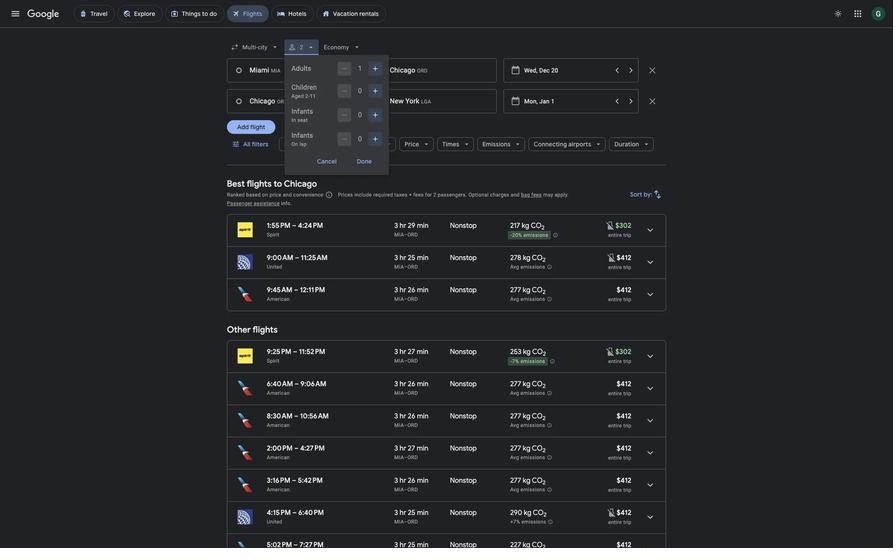 Task type: describe. For each thing, give the bounding box(es) containing it.
infants for infants in seat
[[292, 107, 313, 115]]

Arrival time: 4:24 PM. text field
[[298, 222, 323, 230]]

add
[[237, 123, 249, 131]]

sort
[[631, 191, 643, 198]]

3:16 pm
[[267, 477, 291, 485]]

kg for 11:25 am
[[523, 254, 531, 262]]

$302 for 253
[[616, 348, 632, 356]]

children
[[292, 83, 317, 91]]

$412 for 9:06 am
[[617, 380, 632, 389]]

Departure time: 5:02 PM. text field
[[267, 541, 292, 548]]

3 hr 26 min mia – ord for 12:11 pm
[[395, 286, 429, 302]]

9:25 pm – 11:52 pm spirit
[[267, 348, 326, 364]]

total duration 3 hr 27 min. element for 253
[[395, 348, 451, 358]]

nonstop flight. element for 4:24 pm
[[451, 222, 477, 231]]

children aged 2-11
[[292, 83, 317, 99]]

taxes
[[395, 192, 408, 198]]

bags button
[[363, 134, 396, 155]]

leaves miami international airport at 2:00 pm on wednesday, december 20 and arrives at o'hare international airport at 4:27 pm on wednesday, december 20. element
[[267, 444, 325, 453]]

in
[[292, 117, 296, 123]]

5 trip from the top
[[624, 391, 632, 397]]

+
[[409, 192, 412, 198]]

to
[[274, 179, 282, 189]]

connecting airports
[[534, 140, 592, 148]]

prices include required taxes + fees for 2 passengers. optional charges and bag fees may apply. passenger assistance
[[227, 192, 569, 207]]

3 trip from the top
[[624, 297, 632, 303]]

emissions for 4:27 pm
[[521, 455, 546, 461]]

swap origin and destination. image
[[357, 96, 367, 106]]

seat
[[298, 117, 308, 123]]

min for 5:42 pm
[[417, 477, 429, 485]]

29
[[408, 222, 416, 230]]

3 entire from the top
[[609, 297, 623, 303]]

6:40 am
[[267, 380, 293, 389]]

Departure time: 9:25 PM. text field
[[267, 348, 292, 356]]

passenger
[[227, 201, 253, 207]]

add flight
[[237, 123, 265, 131]]

2 trip from the top
[[624, 264, 632, 270]]

total duration 3 hr 26 min. element for 5:42 pm
[[395, 477, 451, 486]]

nonstop for 10:56 am
[[451, 412, 477, 421]]

7 $412 from the top
[[617, 509, 632, 517]]

26 for 9:06 am
[[408, 380, 416, 389]]

– inside 6:40 am – 9:06 am american
[[295, 380, 299, 389]]

flights for other
[[253, 325, 278, 335]]

nonstop for 11:25 am
[[451, 254, 477, 262]]

assistance
[[254, 201, 280, 207]]

2 412 us dollars text field from the top
[[617, 477, 632, 485]]

adults
[[292, 64, 312, 73]]

flight details. leaves miami international airport at 9:00 am on wednesday, december 20 and arrives at o'hare international airport at 11:25 am on wednesday, december 20. image
[[641, 252, 661, 273]]

ord for 5:42 pm
[[408, 487, 418, 493]]

1 trip from the top
[[624, 232, 632, 238]]

4 trip from the top
[[624, 359, 632, 365]]

8 entire from the top
[[609, 487, 623, 493]]

6 trip from the top
[[624, 423, 632, 429]]

convenience
[[293, 192, 324, 198]]

change appearance image
[[829, 3, 849, 24]]

cancel button
[[307, 155, 347, 168]]

7 entire from the top
[[609, 455, 623, 461]]

flight details. leaves miami international airport at 4:15 pm on wednesday, december 20 and arrives at o'hare international airport at 6:40 pm on wednesday, december 20. image
[[641, 507, 661, 528]]

2 for 9:06 am
[[543, 383, 546, 390]]

ord for 10:56 am
[[408, 422, 418, 429]]

passenger assistance button
[[227, 201, 280, 207]]

11:25 am
[[301, 254, 328, 262]]

ranked
[[227, 192, 245, 198]]

none text field inside 'search box'
[[364, 89, 497, 113]]

leaves miami international airport at 4:15 pm on wednesday, december 20 and arrives at o'hare international airport at 6:40 pm on wednesday, december 20. element
[[267, 509, 324, 517]]

2 entire from the top
[[609, 264, 623, 270]]

min for 10:56 am
[[417, 412, 429, 421]]

bag fees button
[[522, 192, 542, 198]]

7%
[[513, 359, 520, 365]]

Arrival time: 9:06 AM. text field
[[301, 380, 327, 389]]

– inside 2:00 pm – 4:27 pm american
[[295, 444, 299, 453]]

nonstop flight. element for 10:56 am
[[451, 412, 477, 422]]

3 for 12:11 pm
[[395, 286, 398, 295]]

connecting
[[534, 140, 568, 148]]

277 kg co 2 for 5:42 pm
[[511, 477, 546, 487]]

all
[[243, 140, 251, 148]]

hr for 11:52 pm
[[400, 348, 407, 356]]

– inside 3:16 pm – 5:42 pm american
[[292, 477, 297, 485]]

4:24 pm
[[298, 222, 323, 230]]

nonstop flight. element for 6:40 pm
[[451, 509, 477, 519]]

infants for infants on lap
[[292, 131, 313, 140]]

emissions for 5:42 pm
[[521, 487, 546, 493]]

united for 4:15 pm
[[267, 519, 283, 525]]

Departure time: 6:40 AM. text field
[[267, 380, 293, 389]]

6 entire from the top
[[609, 423, 623, 429]]

2:00 pm – 4:27 pm american
[[267, 444, 325, 461]]

1 412 us dollars text field from the top
[[617, 254, 632, 262]]

swap origin and destination. image
[[357, 65, 367, 76]]

3 hr 26 min mia – ord for 10:56 am
[[395, 412, 429, 429]]

$412 entire trip for 10:56 am
[[609, 412, 632, 429]]

main content containing best flights to chicago
[[227, 172, 667, 548]]

flight details. leaves miami international airport at 9:25 pm on wednesday, december 20 and arrives at o'hare international airport at 11:52 pm on wednesday, december 20. image
[[641, 346, 661, 367]]

total duration 3 hr 26 min. element for 9:06 am
[[395, 380, 451, 390]]

on
[[262, 192, 268, 198]]

2 for 4:24 pm
[[542, 224, 545, 232]]

all filters button
[[227, 134, 276, 155]]

277 kg co 2 for 12:11 pm
[[511, 286, 546, 296]]

times
[[443, 140, 460, 148]]

-20% emissions
[[511, 232, 549, 238]]

other flights
[[227, 325, 278, 335]]

27 for 11:52 pm
[[408, 348, 416, 356]]

total duration 3 hr 25 min. element for 290
[[395, 509, 451, 519]]

avg emissions for 9:06 am
[[511, 390, 546, 396]]

277 for 12:11 pm
[[511, 286, 522, 295]]

3 412 us dollars text field from the top
[[617, 509, 632, 517]]

leaves miami international airport at 8:30 am on wednesday, december 20 and arrives at o'hare international airport at 10:56 am on wednesday, december 20. element
[[267, 412, 329, 421]]

sort by:
[[631, 191, 653, 198]]

– inside 4:15 pm – 6:40 pm united
[[293, 509, 297, 517]]

Arrival time: 6:40 PM. text field
[[299, 509, 324, 517]]

hr for 4:24 pm
[[400, 222, 407, 230]]

filters
[[252, 140, 269, 148]]

flight details. leaves miami international airport at 2:00 pm on wednesday, december 20 and arrives at o'hare international airport at 4:27 pm on wednesday, december 20. image
[[641, 443, 661, 463]]

25 for 11:25 am
[[408, 254, 416, 262]]

12:11 pm
[[300, 286, 325, 295]]

3 for 11:52 pm
[[395, 348, 398, 356]]

avg emissions for 11:25 am
[[511, 264, 546, 270]]

all filters
[[243, 140, 269, 148]]

9:45 am – 12:11 pm american
[[267, 286, 325, 302]]

11:52 pm
[[299, 348, 326, 356]]

none text field inside 'search box'
[[364, 58, 497, 82]]

1 fees from the left
[[414, 192, 424, 198]]

nonstop for 4:27 pm
[[451, 444, 477, 453]]

0 for infants on lap
[[358, 135, 362, 143]]

nonstop for 11:52 pm
[[451, 348, 477, 356]]

Departure time: 3:16 PM. text field
[[267, 477, 291, 485]]

best
[[227, 179, 245, 189]]

stops
[[284, 140, 300, 148]]

278
[[511, 254, 522, 262]]

flight
[[250, 123, 265, 131]]

253
[[511, 348, 522, 356]]

min for 12:11 pm
[[417, 286, 429, 295]]

20%
[[513, 232, 523, 238]]

nonstop flight. element for 4:27 pm
[[451, 444, 477, 454]]

4 entire from the top
[[609, 359, 623, 365]]

by:
[[644, 191, 653, 198]]

217 kg co 2
[[511, 222, 545, 232]]

prices
[[338, 192, 353, 198]]

– inside 8:30 am – 10:56 am american
[[294, 412, 299, 421]]

apply.
[[555, 192, 569, 198]]

co for 9:06 am
[[532, 380, 543, 389]]

based
[[246, 192, 261, 198]]

412 us dollars text field for 3 hr 26 min
[[617, 412, 632, 421]]

9 trip from the top
[[624, 520, 632, 526]]

Arrival time: 5:42 PM. text field
[[298, 477, 323, 485]]

nonstop for 12:11 pm
[[451, 286, 477, 295]]

nonstop flight. element for 11:25 am
[[451, 254, 477, 264]]

217
[[511, 222, 521, 230]]

bag
[[522, 192, 531, 198]]

10 nonstop flight. element from the top
[[451, 541, 477, 548]]

Arrival time: 4:27 PM. text field
[[300, 444, 325, 453]]

$412 entire trip for 5:42 pm
[[609, 477, 632, 493]]

departure text field for remove flight from miami to chicago on wed, dec 20 icon at the top right of page
[[525, 59, 610, 82]]

american for 3:16 pm
[[267, 487, 290, 493]]

connecting airports button
[[529, 134, 606, 155]]

avg emissions for 5:42 pm
[[511, 487, 546, 493]]

3:16 pm – 5:42 pm american
[[267, 477, 323, 493]]

+7% emissions
[[511, 519, 547, 525]]

min for 4:27 pm
[[417, 444, 429, 453]]

cancel
[[317, 158, 337, 165]]

1 and from the left
[[283, 192, 292, 198]]

include
[[355, 192, 372, 198]]

1:55 pm – 4:24 pm spirit
[[267, 222, 323, 238]]

7 trip from the top
[[624, 455, 632, 461]]

8 trip from the top
[[624, 487, 632, 493]]

0 for infants in seat
[[358, 111, 362, 119]]

302 US dollars text field
[[616, 222, 632, 230]]

hr for 10:56 am
[[400, 412, 407, 421]]

9:06 am
[[301, 380, 327, 389]]

3 for 5:42 pm
[[395, 477, 398, 485]]

hr for 6:40 pm
[[400, 509, 407, 517]]

3 total duration 3 hr 25 min. element from the top
[[395, 541, 451, 548]]

leaves miami international airport at 1:55 pm on wednesday, december 20 and arrives at o'hare international airport at 4:24 pm on wednesday, december 20. element
[[267, 222, 323, 230]]

Departure time: 4:15 PM. text field
[[267, 509, 291, 517]]

min for 9:06 am
[[417, 380, 429, 389]]

best flights to chicago
[[227, 179, 317, 189]]

278 kg co 2
[[511, 254, 546, 264]]

4 412 us dollars text field from the top
[[617, 541, 632, 548]]

this price for this flight doesn't include overhead bin access. if you need a carry-on bag, use the bags filter to update prices. image for 278
[[607, 253, 617, 263]]

Departure time: 1:55 PM. text field
[[267, 222, 291, 230]]

1:55 pm
[[267, 222, 291, 230]]

2 for 10:56 am
[[543, 415, 546, 422]]

learn more about ranking image
[[325, 191, 333, 199]]

6:40 am – 9:06 am american
[[267, 380, 327, 396]]

nonstop flight. element for 9:06 am
[[451, 380, 477, 390]]

Arrival time: 10:56 AM. text field
[[300, 412, 329, 421]]

hr for 11:25 am
[[400, 254, 407, 262]]

– inside the 9:25 pm – 11:52 pm spirit
[[293, 348, 298, 356]]

– inside 3 hr 29 min mia – ord
[[404, 232, 408, 238]]

infants in seat
[[292, 107, 313, 123]]

3 hr 29 min mia – ord
[[395, 222, 429, 238]]

sort by: button
[[627, 184, 667, 205]]

leaves miami international airport at 3:16 pm on wednesday, december 20 and arrives at o'hare international airport at 5:42 pm on wednesday, december 20. element
[[267, 477, 323, 485]]



Task type: vqa. For each thing, say whether or not it's contained in the screenshot.
the Send Product Feedback
no



Task type: locate. For each thing, give the bounding box(es) containing it.
united inside 4:15 pm – 6:40 pm united
[[267, 519, 283, 525]]

$412 entire trip
[[609, 286, 632, 303], [609, 380, 632, 397], [609, 412, 632, 429], [609, 444, 632, 461], [609, 477, 632, 493]]

0 vertical spatial 25
[[408, 254, 416, 262]]

flights up '9:25 pm' text field
[[253, 325, 278, 335]]

3 hr 27 min mia – ord
[[395, 348, 429, 364], [395, 444, 429, 461]]

2 3 from the top
[[395, 254, 398, 262]]

1 total duration 3 hr 26 min. element from the top
[[395, 286, 451, 296]]

4:15 pm
[[267, 509, 291, 517]]

entire left flight details. leaves miami international airport at 8:30 am on wednesday, december 20 and arrives at o'hare international airport at 10:56 am on wednesday, december 20. icon
[[609, 423, 623, 429]]

total duration 3 hr 26 min. element for 10:56 am
[[395, 412, 451, 422]]

11
[[310, 93, 316, 99]]

price
[[405, 140, 420, 148]]

1 this price for this flight doesn't include overhead bin access. if you need a carry-on bag, use the bags filter to update prices. image from the top
[[606, 220, 616, 231]]

loading results progress bar
[[0, 27, 894, 29]]

mia for 5:42 pm
[[395, 487, 404, 493]]

entire left 'flight details. leaves miami international airport at 9:45 am on wednesday, december 20 and arrives at o'hare international airport at 12:11 pm on wednesday, december 20.' icon
[[609, 297, 623, 303]]

kg for 10:56 am
[[523, 412, 531, 421]]

avg for 5:42 pm
[[511, 487, 520, 493]]

None text field
[[364, 89, 497, 113]]

1 vertical spatial spirit
[[267, 358, 280, 364]]

277 for 10:56 am
[[511, 412, 522, 421]]

this price for this flight doesn't include overhead bin access. if you need a carry-on bag, use the bags filter to update prices. image down $302 text box
[[607, 253, 617, 263]]

spirit for 1:55 pm
[[267, 232, 280, 238]]

4 nonstop flight. element from the top
[[451, 348, 477, 358]]

2 inside "217 kg co 2"
[[542, 224, 545, 232]]

8 nonstop from the top
[[451, 477, 477, 485]]

bags
[[368, 140, 382, 148]]

and inside prices include required taxes + fees for 2 passengers. optional charges and bag fees may apply. passenger assistance
[[511, 192, 520, 198]]

1 25 from the top
[[408, 254, 416, 262]]

277 for 5:42 pm
[[511, 477, 522, 485]]

stops button
[[279, 134, 315, 155]]

1 277 from the top
[[511, 286, 522, 295]]

412 us dollars text field left flight details. leaves miami international airport at 2:00 pm on wednesday, december 20 and arrives at o'hare international airport at 4:27 pm on wednesday, december 20. icon in the bottom right of the page
[[617, 444, 632, 453]]

5 $412 from the top
[[617, 444, 632, 453]]

1 infants from the top
[[292, 107, 313, 115]]

american down the 8:30 am
[[267, 422, 290, 429]]

co inside 253 kg co 2
[[533, 348, 543, 356]]

flights for best
[[247, 179, 272, 189]]

leaves miami international airport at 5:02 pm on wednesday, december 20 and arrives at o'hare international airport at 7:27 pm on wednesday, december 20. element
[[267, 541, 324, 548]]

4 277 from the top
[[511, 444, 522, 453]]

remove flight from chicago to new york on mon, jan 1 image
[[648, 96, 658, 106]]

flight details. leaves miami international airport at 8:30 am on wednesday, december 20 and arrives at o'hare international airport at 10:56 am on wednesday, december 20. image
[[641, 410, 661, 431]]

Arrival time: 7:27 PM. text field
[[300, 541, 324, 548]]

1 vertical spatial 25
[[408, 509, 416, 517]]

0 vertical spatial 412 us dollars text field
[[617, 286, 632, 295]]

2 inside 'popup button'
[[300, 44, 304, 51]]

leaves miami international airport at 9:45 am on wednesday, december 20 and arrives at o'hare international airport at 12:11 pm on wednesday, december 20. element
[[267, 286, 325, 295]]

2 26 from the top
[[408, 380, 416, 389]]

5 avg from the top
[[511, 455, 520, 461]]

4:27 pm
[[300, 444, 325, 453]]

kg for 9:06 am
[[523, 380, 531, 389]]

$302 left flight details. leaves miami international airport at 1:55 pm on wednesday, december 20 and arrives at o'hare international airport at 4:24 pm on wednesday, december 20. image
[[616, 222, 632, 230]]

1 total duration 3 hr 27 min. element from the top
[[395, 348, 451, 358]]

kg inside the 290 kg co 2
[[524, 509, 532, 517]]

1 departure text field from the top
[[525, 59, 610, 82]]

airlines
[[323, 140, 345, 148]]

4 $412 from the top
[[617, 412, 632, 421]]

$412 for 10:56 am
[[617, 412, 632, 421]]

2 0 from the top
[[358, 111, 362, 119]]

flight details. leaves miami international airport at 1:55 pm on wednesday, december 20 and arrives at o'hare international airport at 4:24 pm on wednesday, december 20. image
[[641, 220, 661, 240]]

flight details. leaves miami international airport at 5:02 pm on wednesday, december 20 and arrives at o'hare international airport at 7:27 pm on wednesday, december 20. image
[[641, 539, 661, 548]]

this price for this flight doesn't include overhead bin access. if you need a carry-on bag, use the bags filter to update prices. image left flight details. leaves miami international airport at 1:55 pm on wednesday, december 20 and arrives at o'hare international airport at 4:24 pm on wednesday, december 20. image
[[606, 220, 616, 231]]

None text field
[[364, 58, 497, 82]]

$412 for 12:11 pm
[[617, 286, 632, 295]]

trip left 'flight details. leaves miami international airport at 9:45 am on wednesday, december 20 and arrives at o'hare international airport at 12:11 pm on wednesday, december 20.' icon
[[624, 297, 632, 303]]

leaves miami international airport at 6:40 am on wednesday, december 20 and arrives at o'hare international airport at 9:06 am on wednesday, december 20. element
[[267, 380, 327, 389]]

number of passengers dialog
[[285, 55, 390, 175]]

1 hr from the top
[[400, 222, 407, 230]]

$412 left 'flight details. leaves miami international airport at 9:45 am on wednesday, december 20 and arrives at o'hare international airport at 12:11 pm on wednesday, december 20.' icon
[[617, 286, 632, 295]]

co for 4:24 pm
[[531, 222, 542, 230]]

flight details. leaves miami international airport at 3:16 pm on wednesday, december 20 and arrives at o'hare international airport at 5:42 pm on wednesday, december 20. image
[[641, 475, 661, 495]]

total duration 3 hr 27 min. element
[[395, 348, 451, 358], [395, 444, 451, 454]]

entire left flight details. leaves miami international airport at 3:16 pm on wednesday, december 20 and arrives at o'hare international airport at 5:42 pm on wednesday, december 20. icon at the bottom right of the page
[[609, 487, 623, 493]]

4 3 hr 26 min mia – ord from the top
[[395, 477, 429, 493]]

united down 9:00 am text box at top left
[[267, 264, 283, 270]]

entire trip for 253
[[609, 359, 632, 365]]

0 vertical spatial departure text field
[[525, 59, 610, 82]]

$412 left flight details. leaves miami international airport at 4:15 pm on wednesday, december 20 and arrives at o'hare international airport at 6:40 pm on wednesday, december 20. image
[[617, 509, 632, 517]]

Departure text field
[[525, 59, 610, 82], [525, 90, 610, 113]]

$412 entire trip left flight details. leaves miami international airport at 3:16 pm on wednesday, december 20 and arrives at o'hare international airport at 5:42 pm on wednesday, december 20. icon at the bottom right of the page
[[609, 477, 632, 493]]

3 for 9:06 am
[[395, 380, 398, 389]]

co for 6:40 pm
[[533, 509, 544, 517]]

– inside 1:55 pm – 4:24 pm spirit
[[292, 222, 297, 230]]

co for 5:42 pm
[[532, 477, 543, 485]]

co inside "217 kg co 2"
[[531, 222, 542, 230]]

done
[[357, 158, 372, 165]]

Departure time: 9:45 AM. text field
[[267, 286, 293, 295]]

9:25 pm
[[267, 348, 292, 356]]

277 kg co 2 for 4:27 pm
[[511, 444, 546, 454]]

1 3 hr 27 min mia – ord from the top
[[395, 348, 429, 364]]

0 up swap origin and destination. image
[[358, 87, 362, 95]]

2 avg from the top
[[511, 296, 520, 302]]

- for 217
[[511, 232, 513, 238]]

412 us dollars text field left flight details. leaves miami international airport at 5:02 pm on wednesday, december 20 and arrives at o'hare international airport at 7:27 pm on wednesday, december 20. image
[[617, 541, 632, 548]]

2 412 us dollars text field from the top
[[617, 444, 632, 453]]

5 nonstop flight. element from the top
[[451, 380, 477, 390]]

1 spirit from the top
[[267, 232, 280, 238]]

1 horizontal spatial and
[[511, 192, 520, 198]]

other
[[227, 325, 251, 335]]

1 vertical spatial 3 hr 25 min mia – ord
[[395, 509, 429, 525]]

277 kg co 2 for 9:06 am
[[511, 380, 546, 390]]

4 entire trip from the top
[[609, 520, 632, 526]]

412 us dollars text field left 'flight details. leaves miami international airport at 9:45 am on wednesday, december 20 and arrives at o'hare international airport at 12:11 pm on wednesday, december 20.' icon
[[617, 286, 632, 295]]

2 mia from the top
[[395, 264, 404, 270]]

1 united from the top
[[267, 264, 283, 270]]

3 277 kg co 2 from the top
[[511, 412, 546, 422]]

5 entire from the top
[[609, 391, 623, 397]]

main menu image
[[10, 9, 21, 19]]

ord for 6:40 pm
[[408, 519, 418, 525]]

entire trip
[[609, 232, 632, 238], [609, 264, 632, 270], [609, 359, 632, 365], [609, 520, 632, 526]]

27
[[408, 348, 416, 356], [408, 444, 416, 453]]

9 hr from the top
[[400, 509, 407, 517]]

-
[[511, 232, 513, 238], [511, 359, 513, 365]]

times button
[[438, 134, 474, 155]]

1 vertical spatial 412 us dollars text field
[[617, 444, 632, 453]]

add flight button
[[227, 120, 276, 134]]

0 vertical spatial flights
[[247, 179, 272, 189]]

3 mia from the top
[[395, 296, 404, 302]]

nonstop flight. element for 12:11 pm
[[451, 286, 477, 296]]

kg inside 253 kg co 2
[[524, 348, 531, 356]]

kg for 12:11 pm
[[523, 286, 531, 295]]

total duration 3 hr 25 min. element
[[395, 254, 451, 264], [395, 509, 451, 519], [395, 541, 451, 548]]

2 inside 253 kg co 2
[[543, 350, 546, 358]]

$412 left flight details. leaves miami international airport at 2:00 pm on wednesday, december 20 and arrives at o'hare international airport at 4:27 pm on wednesday, december 20. icon in the bottom right of the page
[[617, 444, 632, 453]]

3
[[395, 222, 398, 230], [395, 254, 398, 262], [395, 286, 398, 295], [395, 348, 398, 356], [395, 380, 398, 389], [395, 412, 398, 421], [395, 444, 398, 453], [395, 477, 398, 485], [395, 509, 398, 517]]

nonstop for 4:24 pm
[[451, 222, 477, 230]]

1 vertical spatial 27
[[408, 444, 416, 453]]

1 vertical spatial 3 hr 27 min mia – ord
[[395, 444, 429, 461]]

412 us dollars text field for 3 hr 27 min
[[617, 444, 632, 453]]

may
[[544, 192, 554, 198]]

+7%
[[511, 519, 521, 525]]

ord
[[408, 232, 418, 238], [408, 264, 418, 270], [408, 296, 418, 302], [408, 358, 418, 364], [408, 390, 418, 396], [408, 422, 418, 429], [408, 455, 418, 461], [408, 487, 418, 493], [408, 519, 418, 525]]

fees right +
[[414, 192, 424, 198]]

3 hr 25 min mia – ord for 11:25 am
[[395, 254, 429, 270]]

Departure time: 9:00 AM. text field
[[267, 254, 294, 262]]

leaves miami international airport at 9:25 pm on wednesday, december 20 and arrives at o'hare international airport at 11:52 pm on wednesday, december 20. element
[[267, 348, 326, 356]]

3 for 4:24 pm
[[395, 222, 398, 230]]

remove flight from miami to chicago on wed, dec 20 image
[[648, 65, 658, 76]]

253 kg co 2
[[511, 348, 546, 358]]

for
[[425, 192, 432, 198]]

0 vertical spatial $302
[[616, 222, 632, 230]]

total duration 3 hr 26 min. element for 12:11 pm
[[395, 286, 451, 296]]

9:00 am
[[267, 254, 294, 262]]

2 for 4:27 pm
[[543, 447, 546, 454]]

1 vertical spatial departure text field
[[525, 90, 610, 113]]

412 us dollars text field left flight details. leaves miami international airport at 3:16 pm on wednesday, december 20 and arrives at o'hare international airport at 5:42 pm on wednesday, december 20. icon at the bottom right of the page
[[617, 477, 632, 485]]

277 kg co 2
[[511, 286, 546, 296], [511, 380, 546, 390], [511, 412, 546, 422], [511, 444, 546, 454], [511, 477, 546, 487]]

american down 2:00 pm "text box"
[[267, 455, 290, 461]]

4 26 from the top
[[408, 477, 416, 485]]

290 kg co 2
[[511, 509, 547, 519]]

5 avg emissions from the top
[[511, 455, 546, 461]]

3 for 11:25 am
[[395, 254, 398, 262]]

1 27 from the top
[[408, 348, 416, 356]]

2 this price for this flight doesn't include overhead bin access. if you need a carry-on bag, use the bags filter to update prices. image from the top
[[607, 508, 617, 518]]

duration
[[615, 140, 640, 148]]

infants
[[292, 107, 313, 115], [292, 131, 313, 140]]

1 $302 from the top
[[616, 222, 632, 230]]

1 vertical spatial infants
[[292, 131, 313, 140]]

mia for 4:27 pm
[[395, 455, 404, 461]]

entire trip down 302 us dollars text field
[[609, 359, 632, 365]]

$412 entire trip left flight details. leaves miami international airport at 8:30 am on wednesday, december 20 and arrives at o'hare international airport at 10:56 am on wednesday, december 20. icon
[[609, 412, 632, 429]]

2 united from the top
[[267, 519, 283, 525]]

2
[[300, 44, 304, 51], [434, 192, 437, 198], [542, 224, 545, 232], [543, 256, 546, 264], [543, 289, 546, 296], [543, 350, 546, 358], [543, 383, 546, 390], [543, 415, 546, 422], [543, 447, 546, 454], [543, 479, 546, 487], [544, 511, 547, 519]]

3 nonstop flight. element from the top
[[451, 286, 477, 296]]

$412 left flight details. leaves miami international airport at 9:00 am on wednesday, december 20 and arrives at o'hare international airport at 11:25 am on wednesday, december 20. image
[[617, 254, 632, 262]]

american down 3:16 pm
[[267, 487, 290, 493]]

1 vertical spatial flights
[[253, 325, 278, 335]]

avg for 4:27 pm
[[511, 455, 520, 461]]

4 avg from the top
[[511, 423, 520, 429]]

2 3 hr 26 min mia – ord from the top
[[395, 380, 429, 396]]

hr for 12:11 pm
[[400, 286, 407, 295]]

3 hr from the top
[[400, 286, 407, 295]]

2 spirit from the top
[[267, 358, 280, 364]]

0 vertical spatial united
[[267, 264, 283, 270]]

total duration 3 hr 29 min. element
[[395, 222, 451, 231]]

required
[[374, 192, 393, 198]]

0 vertical spatial this price for this flight doesn't include overhead bin access. if you need a carry-on bag, use the bags filter to update prices. image
[[607, 253, 617, 263]]

1 vertical spatial total duration 3 hr 27 min. element
[[395, 444, 451, 454]]

9 entire from the top
[[609, 520, 623, 526]]

spirit down the "9:25 pm"
[[267, 358, 280, 364]]

2 vertical spatial 0
[[358, 135, 362, 143]]

$412 for 5:42 pm
[[617, 477, 632, 485]]

united for 9:00 am
[[267, 264, 283, 270]]

entire down 302 us dollars text field
[[609, 359, 623, 365]]

hr for 5:42 pm
[[400, 477, 407, 485]]

10:56 am
[[300, 412, 329, 421]]

co for 11:25 am
[[532, 254, 543, 262]]

412 us dollars text field left flight details. leaves miami international airport at 8:30 am on wednesday, december 20 and arrives at o'hare international airport at 10:56 am on wednesday, december 20. icon
[[617, 412, 632, 421]]

$412
[[617, 254, 632, 262], [617, 286, 632, 295], [617, 380, 632, 389], [617, 412, 632, 421], [617, 444, 632, 453], [617, 477, 632, 485], [617, 509, 632, 517]]

1 277 kg co 2 from the top
[[511, 286, 546, 296]]

trip left flight details. leaves miami international airport at 4:15 pm on wednesday, december 20 and arrives at o'hare international airport at 6:40 pm on wednesday, december 20. image
[[624, 520, 632, 526]]

2 vertical spatial total duration 3 hr 25 min. element
[[395, 541, 451, 548]]

8 hr from the top
[[400, 477, 407, 485]]

None search field
[[227, 37, 667, 175]]

min
[[417, 222, 429, 230], [417, 254, 429, 262], [417, 286, 429, 295], [417, 348, 429, 356], [417, 380, 429, 389], [417, 412, 429, 421], [417, 444, 429, 453], [417, 477, 429, 485], [417, 509, 429, 517]]

1 total duration 3 hr 25 min. element from the top
[[395, 254, 451, 264]]

done button
[[347, 155, 383, 168]]

entire
[[609, 232, 623, 238], [609, 264, 623, 270], [609, 297, 623, 303], [609, 359, 623, 365], [609, 391, 623, 397], [609, 423, 623, 429], [609, 455, 623, 461], [609, 487, 623, 493], [609, 520, 623, 526]]

american inside 6:40 am – 9:06 am american
[[267, 390, 290, 396]]

6 avg from the top
[[511, 487, 520, 493]]

spirit inside 1:55 pm – 4:24 pm spirit
[[267, 232, 280, 238]]

2 inside the 290 kg co 2
[[544, 511, 547, 519]]

and
[[283, 192, 292, 198], [511, 192, 520, 198]]

optional
[[469, 192, 489, 198]]

$412 entire trip for 4:27 pm
[[609, 444, 632, 461]]

trip left flight details. leaves miami international airport at 2:00 pm on wednesday, december 20 and arrives at o'hare international airport at 4:27 pm on wednesday, december 20. icon in the bottom right of the page
[[624, 455, 632, 461]]

avg for 9:06 am
[[511, 390, 520, 396]]

0 vertical spatial 27
[[408, 348, 416, 356]]

main content
[[227, 172, 667, 548]]

2 entire trip from the top
[[609, 264, 632, 270]]

0 horizontal spatial fees
[[414, 192, 424, 198]]

5 american from the top
[[267, 487, 290, 493]]

trip left flight details. leaves miami international airport at 6:40 am on wednesday, december 20 and arrives at o'hare international airport at 9:06 am on wednesday, december 20. image
[[624, 391, 632, 397]]

mia for 12:11 pm
[[395, 296, 404, 302]]

this price for this flight doesn't include overhead bin access. if you need a carry-on bag, use the bags filter to update prices. image
[[606, 220, 616, 231], [606, 347, 616, 357]]

0 vertical spatial infants
[[292, 107, 313, 115]]

emissions for 10:56 am
[[521, 423, 546, 429]]

0
[[358, 87, 362, 95], [358, 111, 362, 119], [358, 135, 362, 143]]

8:30 am – 10:56 am american
[[267, 412, 329, 429]]

entire trip down $302 text box
[[609, 232, 632, 238]]

6 nonstop flight. element from the top
[[451, 412, 477, 422]]

3 inside 3 hr 29 min mia – ord
[[395, 222, 398, 230]]

kg inside 278 kg co 2
[[523, 254, 531, 262]]

2 for 11:25 am
[[543, 256, 546, 264]]

united
[[267, 264, 283, 270], [267, 519, 283, 525]]

mia for 6:40 pm
[[395, 519, 404, 525]]

entire down $302 text box
[[609, 232, 623, 238]]

1 mia from the top
[[395, 232, 404, 238]]

7 ord from the top
[[408, 455, 418, 461]]

emissions for 12:11 pm
[[521, 296, 546, 302]]

1 3 hr 26 min mia – ord from the top
[[395, 286, 429, 302]]

and right price
[[283, 192, 292, 198]]

412 US dollars text field
[[617, 286, 632, 295], [617, 380, 632, 389]]

min inside 3 hr 29 min mia – ord
[[417, 222, 429, 230]]

aged
[[292, 93, 304, 99]]

2-
[[306, 93, 310, 99]]

2 412 us dollars text field from the top
[[617, 380, 632, 389]]

on
[[292, 141, 298, 147]]

0 horizontal spatial and
[[283, 192, 292, 198]]

duration button
[[610, 134, 654, 155]]

$412 left flight details. leaves miami international airport at 6:40 am on wednesday, december 20 and arrives at o'hare international airport at 9:06 am on wednesday, december 20. image
[[617, 380, 632, 389]]

Departure time: 8:30 AM. text field
[[267, 412, 293, 421]]

this price for this flight doesn't include overhead bin access. if you need a carry-on bag, use the bags filter to update prices. image left flight details. leaves miami international airport at 4:15 pm on wednesday, december 20 and arrives at o'hare international airport at 6:40 pm on wednesday, december 20. image
[[607, 508, 617, 518]]

2 inside prices include required taxes + fees for 2 passengers. optional charges and bag fees may apply. passenger assistance
[[434, 192, 437, 198]]

american inside 9:45 am – 12:11 pm american
[[267, 296, 290, 302]]

mia for 10:56 am
[[395, 422, 404, 429]]

412 us dollars text field left flight details. leaves miami international airport at 4:15 pm on wednesday, december 20 and arrives at o'hare international airport at 6:40 pm on wednesday, december 20. image
[[617, 509, 632, 517]]

- down 253
[[511, 359, 513, 365]]

6 3 from the top
[[395, 412, 398, 421]]

2 fees from the left
[[532, 192, 542, 198]]

8 3 from the top
[[395, 477, 398, 485]]

leaves miami international airport at 9:00 am on wednesday, december 20 and arrives at o'hare international airport at 11:25 am on wednesday, december 20. element
[[267, 254, 328, 262]]

kg for 4:24 pm
[[522, 222, 530, 230]]

1 vertical spatial 412 us dollars text field
[[617, 380, 632, 389]]

infants up seat
[[292, 107, 313, 115]]

emissions for 6:40 pm
[[522, 519, 547, 525]]

7 mia from the top
[[395, 455, 404, 461]]

2 and from the left
[[511, 192, 520, 198]]

0 vertical spatial 3 hr 25 min mia – ord
[[395, 254, 429, 270]]

$302
[[616, 222, 632, 230], [616, 348, 632, 356]]

$412 entire trip left flight details. leaves miami international airport at 6:40 am on wednesday, december 20 and arrives at o'hare international airport at 9:06 am on wednesday, december 20. image
[[609, 380, 632, 397]]

1 avg emissions from the top
[[511, 264, 546, 270]]

25
[[408, 254, 416, 262], [408, 509, 416, 517]]

4 nonstop from the top
[[451, 348, 477, 356]]

Departure time: 2:00 PM. text field
[[267, 444, 293, 453]]

302 US dollars text field
[[616, 348, 632, 356]]

1 vertical spatial this price for this flight doesn't include overhead bin access. if you need a carry-on bag, use the bags filter to update prices. image
[[606, 347, 616, 357]]

0 vertical spatial 3 hr 27 min mia – ord
[[395, 348, 429, 364]]

american inside 2:00 pm – 4:27 pm american
[[267, 455, 290, 461]]

6 avg emissions from the top
[[511, 487, 546, 493]]

26 for 5:42 pm
[[408, 477, 416, 485]]

trip down 302 us dollars text field
[[624, 359, 632, 365]]

airports
[[569, 140, 592, 148]]

$412 entire trip left flight details. leaves miami international airport at 2:00 pm on wednesday, december 20 and arrives at o'hare international airport at 4:27 pm on wednesday, december 20. icon in the bottom right of the page
[[609, 444, 632, 461]]

mia inside 3 hr 29 min mia – ord
[[395, 232, 404, 238]]

5 277 from the top
[[511, 477, 522, 485]]

airlines button
[[318, 137, 359, 151]]

min for 6:40 pm
[[417, 509, 429, 517]]

spirit down the 1:55 pm
[[267, 232, 280, 238]]

min for 4:24 pm
[[417, 222, 429, 230]]

emissions for 11:25 am
[[521, 264, 546, 270]]

26 for 10:56 am
[[408, 412, 416, 421]]

0 left bags
[[358, 135, 362, 143]]

entire trip for 217
[[609, 232, 632, 238]]

0 vertical spatial total duration 3 hr 27 min. element
[[395, 348, 451, 358]]

min for 11:52 pm
[[417, 348, 429, 356]]

fees right bag
[[532, 192, 542, 198]]

flights up 'based'
[[247, 179, 272, 189]]

co inside 278 kg co 2
[[532, 254, 543, 262]]

3 hr 26 min mia – ord for 9:06 am
[[395, 380, 429, 396]]

1 $412 entire trip from the top
[[609, 286, 632, 303]]

2 for 6:40 pm
[[544, 511, 547, 519]]

$412 entire trip for 9:06 am
[[609, 380, 632, 397]]

entire trip for 290
[[609, 520, 632, 526]]

– inside 9:00 am – 11:25 am united
[[295, 254, 299, 262]]

american for 8:30 am
[[267, 422, 290, 429]]

1 3 from the top
[[395, 222, 398, 230]]

infants up lap on the left top
[[292, 131, 313, 140]]

0 vertical spatial -
[[511, 232, 513, 238]]

total duration 3 hr 26 min. element
[[395, 286, 451, 296], [395, 380, 451, 390], [395, 412, 451, 422], [395, 477, 451, 486]]

2 infants from the top
[[292, 131, 313, 140]]

0 vertical spatial total duration 3 hr 25 min. element
[[395, 254, 451, 264]]

co inside the 290 kg co 2
[[533, 509, 544, 517]]

Arrival time: 11:52 PM. text field
[[299, 348, 326, 356]]

2 inside 278 kg co 2
[[543, 256, 546, 264]]

flights
[[247, 179, 272, 189], [253, 325, 278, 335]]

mia for 9:06 am
[[395, 390, 404, 396]]

5:42 pm
[[298, 477, 323, 485]]

this price for this flight doesn't include overhead bin access. if you need a carry-on bag, use the bags filter to update prices. image
[[607, 253, 617, 263], [607, 508, 617, 518]]

united inside 9:00 am – 11:25 am united
[[267, 264, 283, 270]]

0 vertical spatial 412 us dollars text field
[[617, 412, 632, 421]]

american inside 8:30 am – 10:56 am american
[[267, 422, 290, 429]]

kg
[[522, 222, 530, 230], [523, 254, 531, 262], [523, 286, 531, 295], [524, 348, 531, 356], [523, 380, 531, 389], [523, 412, 531, 421], [523, 444, 531, 453], [523, 477, 531, 485], [524, 509, 532, 517]]

nonstop flight. element
[[451, 222, 477, 231], [451, 254, 477, 264], [451, 286, 477, 296], [451, 348, 477, 358], [451, 380, 477, 390], [451, 412, 477, 422], [451, 444, 477, 454], [451, 477, 477, 486], [451, 509, 477, 519], [451, 541, 477, 548]]

co for 11:52 pm
[[533, 348, 543, 356]]

1 horizontal spatial fees
[[532, 192, 542, 198]]

1
[[358, 64, 362, 73]]

0 down swap origin and destination. image
[[358, 111, 362, 119]]

2 277 kg co 2 from the top
[[511, 380, 546, 390]]

hr for 4:27 pm
[[400, 444, 407, 453]]

None field
[[227, 40, 283, 55], [321, 40, 365, 55], [227, 40, 283, 55], [321, 40, 365, 55]]

entire trip left flight details. leaves miami international airport at 4:15 pm on wednesday, december 20 and arrives at o'hare international airport at 6:40 pm on wednesday, december 20. image
[[609, 520, 632, 526]]

avg emissions for 10:56 am
[[511, 423, 546, 429]]

chicago
[[284, 179, 317, 189]]

1 $412 from the top
[[617, 254, 632, 262]]

1 vertical spatial 0
[[358, 111, 362, 119]]

american down 6:40 am
[[267, 390, 290, 396]]

0 vertical spatial this price for this flight doesn't include overhead bin access. if you need a carry-on bag, use the bags filter to update prices. image
[[606, 220, 616, 231]]

charges
[[491, 192, 510, 198]]

1 american from the top
[[267, 296, 290, 302]]

emissions button
[[478, 134, 526, 155]]

2 277 from the top
[[511, 380, 522, 389]]

american for 6:40 am
[[267, 390, 290, 396]]

6:40 pm
[[299, 509, 324, 517]]

kg inside "217 kg co 2"
[[522, 222, 530, 230]]

Arrival time: 11:25 AM. text field
[[301, 254, 328, 262]]

3 ord from the top
[[408, 296, 418, 302]]

9:45 am
[[267, 286, 293, 295]]

412 us dollars text field left flight details. leaves miami international airport at 6:40 am on wednesday, december 20 and arrives at o'hare international airport at 9:06 am on wednesday, december 20. image
[[617, 380, 632, 389]]

trip left flight details. leaves miami international airport at 3:16 pm on wednesday, december 20 and arrives at o'hare international airport at 5:42 pm on wednesday, december 20. icon at the bottom right of the page
[[624, 487, 632, 493]]

this price for this flight doesn't include overhead bin access. if you need a carry-on bag, use the bags filter to update prices. image for 290
[[607, 508, 617, 518]]

trip left flight details. leaves miami international airport at 9:00 am on wednesday, december 20 and arrives at o'hare international airport at 11:25 am on wednesday, december 20. image
[[624, 264, 632, 270]]

ord for 12:11 pm
[[408, 296, 418, 302]]

ord inside 3 hr 29 min mia – ord
[[408, 232, 418, 238]]

this price for this flight doesn't include overhead bin access. if you need a carry-on bag, use the bags filter to update prices. image left flight details. leaves miami international airport at 9:25 pm on wednesday, december 20 and arrives at o'hare international airport at 11:52 pm on wednesday, december 20. image
[[606, 347, 616, 357]]

entire left flight details. leaves miami international airport at 2:00 pm on wednesday, december 20 and arrives at o'hare international airport at 4:27 pm on wednesday, december 20. icon in the bottom right of the page
[[609, 455, 623, 461]]

412 US dollars text field
[[617, 412, 632, 421], [617, 444, 632, 453]]

hr inside 3 hr 29 min mia – ord
[[400, 222, 407, 230]]

flight details. leaves miami international airport at 9:45 am on wednesday, december 20 and arrives at o'hare international airport at 12:11 pm on wednesday, december 20. image
[[641, 284, 661, 305]]

4:15 pm – 6:40 pm united
[[267, 509, 324, 525]]

9 ord from the top
[[408, 519, 418, 525]]

3 for 6:40 pm
[[395, 509, 398, 517]]

3 26 from the top
[[408, 412, 416, 421]]

fees
[[414, 192, 424, 198], [532, 192, 542, 198]]

277 for 9:06 am
[[511, 380, 522, 389]]

$412 left flight details. leaves miami international airport at 8:30 am on wednesday, december 20 and arrives at o'hare international airport at 10:56 am on wednesday, december 20. icon
[[617, 412, 632, 421]]

co
[[531, 222, 542, 230], [532, 254, 543, 262], [532, 286, 543, 295], [533, 348, 543, 356], [532, 380, 543, 389], [532, 412, 543, 421], [532, 444, 543, 453], [532, 477, 543, 485], [533, 509, 544, 517]]

3 hr 27 min mia – ord for 4:27 pm
[[395, 444, 429, 461]]

trip
[[624, 232, 632, 238], [624, 264, 632, 270], [624, 297, 632, 303], [624, 359, 632, 365], [624, 391, 632, 397], [624, 423, 632, 429], [624, 455, 632, 461], [624, 487, 632, 493], [624, 520, 632, 526]]

1 avg from the top
[[511, 264, 520, 270]]

avg emissions for 12:11 pm
[[511, 296, 546, 302]]

entire trip left flight details. leaves miami international airport at 9:00 am on wednesday, december 20 and arrives at o'hare international airport at 11:25 am on wednesday, december 20. image
[[609, 264, 632, 270]]

spirit for 9:25 pm
[[267, 358, 280, 364]]

1 vertical spatial -
[[511, 359, 513, 365]]

emissions for 9:06 am
[[521, 390, 546, 396]]

3 avg emissions from the top
[[511, 390, 546, 396]]

this price for this flight doesn't include overhead bin access. if you need a carry-on bag, use the bags filter to update prices. image for 253
[[606, 347, 616, 357]]

3 hr 25 min mia – ord for 6:40 pm
[[395, 509, 429, 525]]

412 us dollars text field for 9:06 am
[[617, 380, 632, 389]]

412 us dollars text field for 12:11 pm
[[617, 286, 632, 295]]

1 vertical spatial this price for this flight doesn't include overhead bin access. if you need a carry-on bag, use the bags filter to update prices. image
[[607, 508, 617, 518]]

1 nonstop flight. element from the top
[[451, 222, 477, 231]]

spirit inside the 9:25 pm – 11:52 pm spirit
[[267, 358, 280, 364]]

8:30 am
[[267, 412, 293, 421]]

2:00 pm
[[267, 444, 293, 453]]

2 27 from the top
[[408, 444, 416, 453]]

emissions
[[483, 140, 511, 148]]

american for 9:45 am
[[267, 296, 290, 302]]

entire left flight details. leaves miami international airport at 6:40 am on wednesday, december 20 and arrives at o'hare international airport at 9:06 am on wednesday, december 20. image
[[609, 391, 623, 397]]

0 vertical spatial spirit
[[267, 232, 280, 238]]

1 vertical spatial $302
[[616, 348, 632, 356]]

2 button
[[285, 37, 319, 58]]

entire left flight details. leaves miami international airport at 9:00 am on wednesday, december 20 and arrives at o'hare international airport at 11:25 am on wednesday, december 20. image
[[609, 264, 623, 270]]

1 vertical spatial total duration 3 hr 25 min. element
[[395, 509, 451, 519]]

american down "9:45 am" text field
[[267, 296, 290, 302]]

3 for 4:27 pm
[[395, 444, 398, 453]]

2 25 from the top
[[408, 509, 416, 517]]

$412 left flight details. leaves miami international airport at 3:16 pm on wednesday, december 20 and arrives at o'hare international airport at 5:42 pm on wednesday, december 20. icon at the bottom right of the page
[[617, 477, 632, 485]]

3 entire trip from the top
[[609, 359, 632, 365]]

1 nonstop from the top
[[451, 222, 477, 230]]

$302 left flight details. leaves miami international airport at 9:25 pm on wednesday, december 20 and arrives at o'hare international airport at 11:52 pm on wednesday, december 20. image
[[616, 348, 632, 356]]

5 3 from the top
[[395, 380, 398, 389]]

2 american from the top
[[267, 390, 290, 396]]

entire trip for 278
[[609, 264, 632, 270]]

0 vertical spatial 0
[[358, 87, 362, 95]]

1 entire trip from the top
[[609, 232, 632, 238]]

412 US dollars text field
[[617, 254, 632, 262], [617, 477, 632, 485], [617, 509, 632, 517], [617, 541, 632, 548]]

8 ord from the top
[[408, 487, 418, 493]]

Arrival time: 12:11 PM. text field
[[300, 286, 325, 295]]

mia for 11:25 am
[[395, 264, 404, 270]]

nonstop for 9:06 am
[[451, 380, 477, 389]]

and left bag
[[511, 192, 520, 198]]

united down 'departure time: 4:15 pm.' text field
[[267, 519, 283, 525]]

infants on lap
[[292, 131, 313, 147]]

1 26 from the top
[[408, 286, 416, 295]]

spirit
[[267, 232, 280, 238], [267, 358, 280, 364]]

2 $302 from the top
[[616, 348, 632, 356]]

26
[[408, 286, 416, 295], [408, 380, 416, 389], [408, 412, 416, 421], [408, 477, 416, 485]]

1 vertical spatial united
[[267, 519, 283, 525]]

3 nonstop from the top
[[451, 286, 477, 295]]

1 entire from the top
[[609, 232, 623, 238]]

hr for 9:06 am
[[400, 380, 407, 389]]

- down 217
[[511, 232, 513, 238]]

american inside 3:16 pm – 5:42 pm american
[[267, 487, 290, 493]]

412 us dollars text field left flight details. leaves miami international airport at 9:00 am on wednesday, december 20 and arrives at o'hare international airport at 11:25 am on wednesday, december 20. image
[[617, 254, 632, 262]]

trip left flight details. leaves miami international airport at 8:30 am on wednesday, december 20 and arrives at o'hare international airport at 10:56 am on wednesday, december 20. icon
[[624, 423, 632, 429]]

– inside 9:45 am – 12:11 pm american
[[294, 286, 299, 295]]

kg for 11:52 pm
[[524, 348, 531, 356]]

2 departure text field from the top
[[525, 90, 610, 113]]

none search field containing adults
[[227, 37, 667, 175]]

3 american from the top
[[267, 422, 290, 429]]

25 for 6:40 pm
[[408, 509, 416, 517]]

277 for 4:27 pm
[[511, 444, 522, 453]]

4 mia from the top
[[395, 358, 404, 364]]

$412 entire trip left 'flight details. leaves miami international airport at 9:45 am on wednesday, december 20 and arrives at o'hare international airport at 12:11 pm on wednesday, december 20.' icon
[[609, 286, 632, 303]]

entire left flight details. leaves miami international airport at 4:15 pm on wednesday, december 20 and arrives at o'hare international airport at 6:40 pm on wednesday, december 20. image
[[609, 520, 623, 526]]

trip down $302 text box
[[624, 232, 632, 238]]

flight details. leaves miami international airport at 6:40 am on wednesday, december 20 and arrives at o'hare international airport at 9:06 am on wednesday, december 20. image
[[641, 378, 661, 399]]



